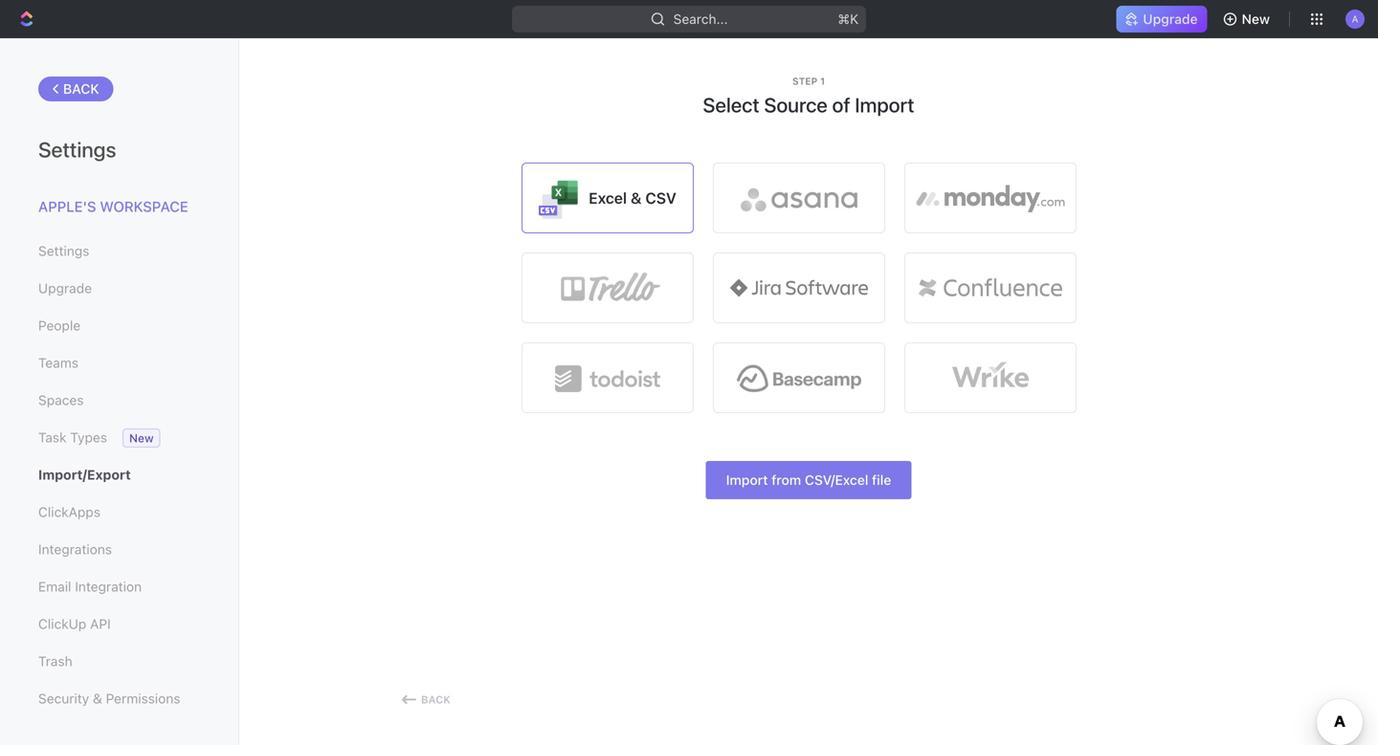 Task type: vqa. For each thing, say whether or not it's contained in the screenshot.
security
yes



Task type: locate. For each thing, give the bounding box(es) containing it.
1 vertical spatial &
[[93, 691, 102, 707]]

settings link
[[38, 235, 200, 268]]

upgrade up people at the top of page
[[38, 280, 92, 296]]

import right of
[[855, 93, 915, 117]]

upgrade link down settings link
[[38, 272, 200, 305]]

settings element
[[0, 38, 239, 746]]

apple's
[[38, 198, 96, 215]]

1 vertical spatial import
[[726, 472, 768, 488]]

settings down apple's
[[38, 243, 89, 259]]

api
[[90, 616, 111, 632]]

spaces
[[38, 392, 84, 408]]

import from csv/excel file button
[[706, 461, 912, 500]]

0 vertical spatial import
[[855, 93, 915, 117]]

0 vertical spatial &
[[631, 189, 642, 207]]

permissions
[[106, 691, 180, 707]]

new
[[1242, 11, 1270, 27], [129, 432, 154, 445]]

import/export
[[38, 467, 131, 483]]

apple's workspace
[[38, 198, 188, 215]]

0 horizontal spatial new
[[129, 432, 154, 445]]

0 horizontal spatial import
[[726, 472, 768, 488]]

& left csv
[[631, 189, 642, 207]]

1 horizontal spatial upgrade link
[[1117, 6, 1208, 33]]

1 horizontal spatial new
[[1242, 11, 1270, 27]]

upgrade link left new button
[[1117, 6, 1208, 33]]

security & permissions
[[38, 691, 180, 707]]

upgrade inside settings element
[[38, 280, 92, 296]]

trash
[[38, 654, 72, 670]]

settings
[[38, 137, 116, 162], [38, 243, 89, 259]]

0 vertical spatial upgrade link
[[1117, 6, 1208, 33]]

1 vertical spatial settings
[[38, 243, 89, 259]]

task
[[38, 430, 67, 446]]

import
[[855, 93, 915, 117], [726, 472, 768, 488]]

1 vertical spatial new
[[129, 432, 154, 445]]

& for security
[[93, 691, 102, 707]]

clickapps
[[38, 504, 100, 520]]

0 vertical spatial upgrade
[[1143, 11, 1198, 27]]

0 vertical spatial new
[[1242, 11, 1270, 27]]

upgrade link
[[1117, 6, 1208, 33], [38, 272, 200, 305]]

settings up apple's
[[38, 137, 116, 162]]

import inside step 1 select source of import
[[855, 93, 915, 117]]

csv
[[646, 189, 677, 207]]

people link
[[38, 310, 200, 342]]

2 settings from the top
[[38, 243, 89, 259]]

1 horizontal spatial upgrade
[[1143, 11, 1198, 27]]

excel & csv link
[[522, 163, 694, 234]]

excel
[[589, 189, 627, 207]]

1 vertical spatial upgrade link
[[38, 272, 200, 305]]

& inside settings element
[[93, 691, 102, 707]]

integrations
[[38, 542, 112, 558]]

0 horizontal spatial upgrade
[[38, 280, 92, 296]]

security & permissions link
[[38, 683, 200, 716]]

back link
[[402, 693, 451, 707]]

clickup api
[[38, 616, 111, 632]]

email
[[38, 579, 71, 595]]

0 vertical spatial settings
[[38, 137, 116, 162]]

step 1 select source of import
[[703, 76, 915, 117]]

trash link
[[38, 646, 200, 678]]

security
[[38, 691, 89, 707]]

⌘k
[[838, 11, 859, 27]]

email integration link
[[38, 571, 200, 604]]

upgrade left new button
[[1143, 11, 1198, 27]]

upgrade
[[1143, 11, 1198, 27], [38, 280, 92, 296]]

clickup api link
[[38, 608, 200, 641]]

clickapps link
[[38, 496, 200, 529]]

1 horizontal spatial &
[[631, 189, 642, 207]]

import left from
[[726, 472, 768, 488]]

1 vertical spatial upgrade
[[38, 280, 92, 296]]

& right security
[[93, 691, 102, 707]]

clickup
[[38, 616, 86, 632]]

&
[[631, 189, 642, 207], [93, 691, 102, 707]]

a
[[1352, 13, 1359, 24]]

0 horizontal spatial &
[[93, 691, 102, 707]]

back
[[63, 81, 99, 97]]

1 horizontal spatial import
[[855, 93, 915, 117]]

back
[[421, 694, 451, 706]]

email integration
[[38, 579, 142, 595]]



Task type: describe. For each thing, give the bounding box(es) containing it.
select
[[703, 93, 760, 117]]

new button
[[1215, 4, 1282, 34]]

of
[[832, 93, 851, 117]]

workspace
[[100, 198, 188, 215]]

0 horizontal spatial upgrade link
[[38, 272, 200, 305]]

integrations link
[[38, 534, 200, 566]]

& for excel
[[631, 189, 642, 207]]

spaces link
[[38, 384, 200, 417]]

people
[[38, 318, 81, 334]]

import inside button
[[726, 472, 768, 488]]

types
[[70, 430, 107, 446]]

excel & csv
[[589, 189, 677, 207]]

source
[[764, 93, 828, 117]]

teams link
[[38, 347, 200, 380]]

integration
[[75, 579, 142, 595]]

file
[[872, 472, 892, 488]]

from
[[772, 472, 801, 488]]

1 settings from the top
[[38, 137, 116, 162]]

teams
[[38, 355, 78, 371]]

a button
[[1340, 4, 1371, 34]]

search...
[[673, 11, 728, 27]]

new inside settings element
[[129, 432, 154, 445]]

csv/excel
[[805, 472, 869, 488]]

import from csv/excel file
[[726, 472, 892, 488]]

task types
[[38, 430, 107, 446]]

1
[[820, 76, 825, 87]]

new inside button
[[1242, 11, 1270, 27]]

back link
[[38, 77, 114, 101]]

import/export link
[[38, 459, 200, 492]]

step
[[793, 76, 818, 87]]



